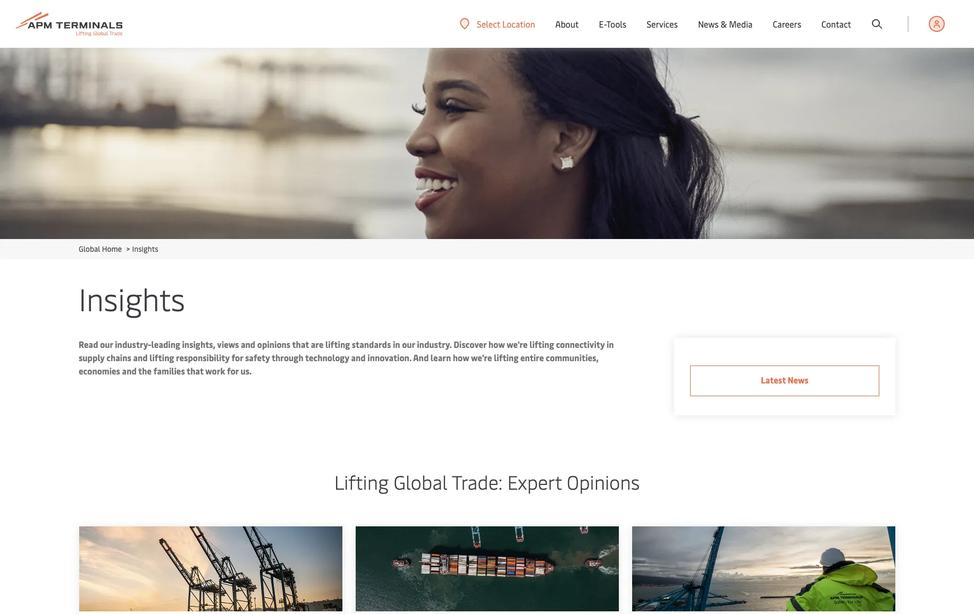 Task type: locate. For each thing, give the bounding box(es) containing it.
2 in from the left
[[607, 339, 614, 351]]

that down responsibility
[[187, 365, 204, 377]]

leading
[[151, 339, 180, 351]]

lifting down leading
[[150, 352, 174, 364]]

safety
[[245, 352, 270, 364]]

1 horizontal spatial global
[[394, 469, 448, 495]]

careers button
[[773, 0, 802, 48]]

the
[[138, 365, 152, 377]]

insights up industry-
[[79, 278, 185, 320]]

industry-
[[115, 339, 151, 351]]

keith blog image
[[356, 527, 619, 612]]

for left 'us.'
[[227, 365, 239, 377]]

innovation.
[[368, 352, 412, 364]]

lifting
[[326, 339, 350, 351], [530, 339, 554, 351], [150, 352, 174, 364], [494, 352, 519, 364]]

0 vertical spatial how
[[489, 339, 505, 351]]

1 horizontal spatial our
[[402, 339, 415, 351]]

and up the
[[133, 352, 148, 364]]

economies
[[79, 365, 120, 377]]

news
[[698, 18, 719, 30]]

in
[[393, 339, 400, 351], [607, 339, 614, 351]]

opinions
[[567, 469, 640, 495]]

read
[[79, 339, 98, 351]]

1 vertical spatial for
[[227, 365, 239, 377]]

0 vertical spatial that
[[292, 339, 309, 351]]

2 our from the left
[[402, 339, 415, 351]]

in up innovation.
[[393, 339, 400, 351]]

lifting up entire
[[530, 339, 554, 351]]

entire
[[521, 352, 544, 364]]

trade:
[[452, 469, 503, 495]]

&
[[721, 18, 727, 30]]

that left are
[[292, 339, 309, 351]]

e-tools
[[599, 18, 627, 30]]

1 vertical spatial we're
[[471, 352, 492, 364]]

lifting left entire
[[494, 352, 519, 364]]

supply
[[79, 352, 105, 364]]

for up 'us.'
[[232, 352, 243, 364]]

our
[[100, 339, 113, 351], [402, 339, 415, 351]]

contact button
[[822, 0, 852, 48]]

0 horizontal spatial how
[[453, 352, 469, 364]]

global home > insights
[[79, 244, 158, 254]]

and
[[241, 339, 255, 351], [133, 352, 148, 364], [351, 352, 366, 364], [122, 365, 137, 377]]

1 in from the left
[[393, 339, 400, 351]]

chains
[[107, 352, 131, 364]]

about
[[556, 18, 579, 30]]

0 vertical spatial for
[[232, 352, 243, 364]]

select
[[477, 18, 501, 30]]

families
[[154, 365, 185, 377]]

careers
[[773, 18, 802, 30]]

about button
[[556, 0, 579, 48]]

select location button
[[460, 18, 535, 30]]

lifting global trade: expert opinions
[[334, 469, 640, 495]]

standards
[[352, 339, 391, 351]]

1 horizontal spatial we're
[[507, 339, 528, 351]]

work
[[205, 365, 225, 377]]

0 horizontal spatial in
[[393, 339, 400, 351]]

1 horizontal spatial how
[[489, 339, 505, 351]]

services button
[[647, 0, 678, 48]]

technology
[[305, 352, 349, 364]]

opinions
[[257, 339, 291, 351]]

0 horizontal spatial our
[[100, 339, 113, 351]]

connectivity
[[556, 339, 605, 351]]

our up chains
[[100, 339, 113, 351]]

we're down discover
[[471, 352, 492, 364]]

how down discover
[[453, 352, 469, 364]]

how right discover
[[489, 339, 505, 351]]

1 our from the left
[[100, 339, 113, 351]]

global
[[79, 244, 100, 254], [394, 469, 448, 495]]

0 horizontal spatial global
[[79, 244, 100, 254]]

insights right >
[[132, 244, 158, 254]]

through
[[272, 352, 304, 364]]

read our industry-leading insights, views and opinions that are lifting standards in our industry. discover how we're lifting connectivity in supply chains and lifting responsibility for safety through technology and innovation. and learn how we're lifting entire communities, economies and the families that work for us.
[[79, 339, 614, 377]]

learn
[[431, 352, 451, 364]]

0 vertical spatial we're
[[507, 339, 528, 351]]

insights
[[132, 244, 158, 254], [79, 278, 185, 320]]

our up and
[[402, 339, 415, 351]]

and down standards
[[351, 352, 366, 364]]

0 horizontal spatial we're
[[471, 352, 492, 364]]

that
[[292, 339, 309, 351], [187, 365, 204, 377]]

news & media button
[[698, 0, 753, 48]]

1 horizontal spatial in
[[607, 339, 614, 351]]

in right connectivity
[[607, 339, 614, 351]]

we're up entire
[[507, 339, 528, 351]]

and
[[413, 352, 429, 364]]

0 horizontal spatial that
[[187, 365, 204, 377]]

for
[[232, 352, 243, 364], [227, 365, 239, 377]]

services
[[647, 18, 678, 30]]

discover
[[454, 339, 487, 351]]

we're
[[507, 339, 528, 351], [471, 352, 492, 364]]

how
[[489, 339, 505, 351], [453, 352, 469, 364]]



Task type: describe. For each thing, give the bounding box(es) containing it.
expert
[[508, 469, 562, 495]]

1 vertical spatial that
[[187, 365, 204, 377]]

lifting up technology
[[326, 339, 350, 351]]

industry.
[[417, 339, 452, 351]]

media
[[729, 18, 753, 30]]

insights,
[[182, 339, 215, 351]]

home
[[102, 244, 122, 254]]

211207 decarbonizing port logistics the time is now image
[[632, 527, 896, 612]]

are
[[311, 339, 324, 351]]

communities,
[[546, 352, 599, 364]]

us.
[[241, 365, 252, 377]]

e-
[[599, 18, 607, 30]]

and left the
[[122, 365, 137, 377]]

0 vertical spatial insights
[[132, 244, 158, 254]]

global home link
[[79, 244, 122, 254]]

views
[[217, 339, 239, 351]]

brazil terminal portuario santos 1200 image
[[79, 527, 342, 612]]

1 vertical spatial how
[[453, 352, 469, 364]]

1 vertical spatial insights
[[79, 278, 185, 320]]

select location
[[477, 18, 535, 30]]

1 horizontal spatial that
[[292, 339, 309, 351]]

0 vertical spatial global
[[79, 244, 100, 254]]

location
[[503, 18, 535, 30]]

and up safety
[[241, 339, 255, 351]]

1 vertical spatial global
[[394, 469, 448, 495]]

e-tools button
[[599, 0, 627, 48]]

insights image
[[0, 48, 975, 239]]

>
[[126, 244, 130, 254]]

contact
[[822, 18, 852, 30]]

lifting
[[334, 469, 389, 495]]

news & media
[[698, 18, 753, 30]]

tools
[[607, 18, 627, 30]]

responsibility
[[176, 352, 230, 364]]



Task type: vqa. For each thing, say whether or not it's contained in the screenshot.
be to the top
no



